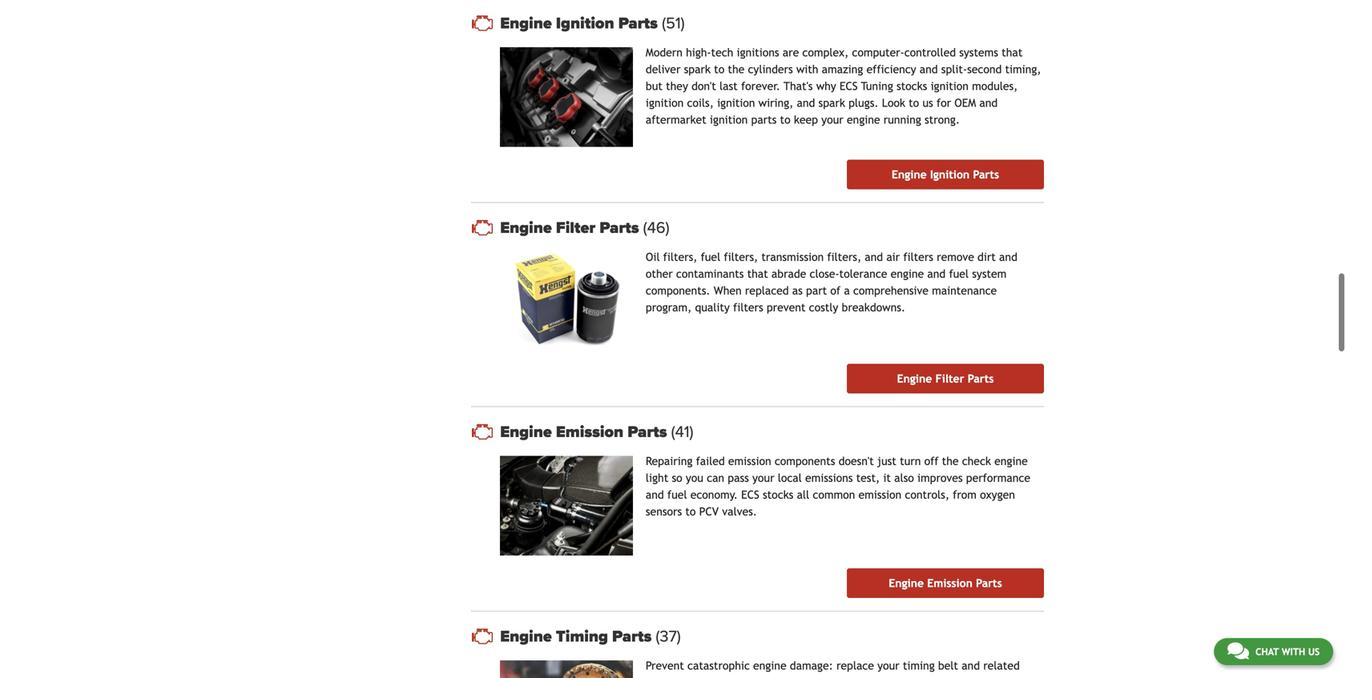 Task type: vqa. For each thing, say whether or not it's contained in the screenshot.


Task type: describe. For each thing, give the bounding box(es) containing it.
1 horizontal spatial spark
[[819, 96, 845, 109]]

components
[[775, 455, 835, 468]]

modules,
[[972, 80, 1018, 92]]

maintenance
[[932, 284, 997, 297]]

improves
[[918, 472, 963, 485]]

oil
[[646, 251, 660, 264]]

ignition down split-
[[931, 80, 969, 92]]

ignition for topmost the engine ignition parts link
[[556, 13, 614, 33]]

comments image
[[1228, 642, 1249, 661]]

second
[[967, 63, 1002, 76]]

modern
[[646, 46, 683, 59]]

emission for the bottom engine emission parts link
[[927, 578, 973, 590]]

repairing
[[646, 455, 693, 468]]

and down controlled
[[920, 63, 938, 76]]

a
[[844, 284, 850, 297]]

but
[[646, 80, 663, 92]]

efficiency
[[867, 63, 916, 76]]

engine filter parts thumbnail image image
[[500, 252, 633, 352]]

dirt
[[978, 251, 996, 264]]

when
[[714, 284, 742, 297]]

ignition for the bottommost the engine ignition parts link
[[930, 168, 970, 181]]

transmission
[[762, 251, 824, 264]]

parts
[[751, 113, 777, 126]]

stocks inside repairing failed emission components doesn't just turn off the check engine light so you can pass your local emissions test, it also improves performance and fuel economy. ecs stocks all common emission controls, from oxygen sensors to pcv valves.
[[763, 489, 794, 502]]

and down modules,
[[980, 96, 998, 109]]

chat with us
[[1256, 647, 1320, 658]]

replaced
[[745, 284, 789, 297]]

engine filter parts for the topmost engine filter parts link
[[500, 218, 643, 237]]

0 vertical spatial engine ignition parts link
[[500, 13, 1044, 33]]

all
[[797, 489, 810, 502]]

turn
[[900, 455, 921, 468]]

other
[[646, 268, 673, 280]]

to down the 'wiring,' at the right
[[780, 113, 791, 126]]

sensors
[[646, 506, 682, 519]]

engine timing parts link
[[500, 628, 1044, 647]]

0 vertical spatial engine filter parts link
[[500, 218, 1044, 237]]

costly
[[809, 301, 839, 314]]

engine timing parts
[[500, 628, 656, 647]]

chat with us link
[[1214, 639, 1334, 666]]

from
[[953, 489, 977, 502]]

local
[[778, 472, 802, 485]]

tuning
[[861, 80, 893, 92]]

just
[[877, 455, 897, 468]]

engine inside modern high-tech ignitions are complex, computer-controlled systems that deliver spark to the cylinders with amazing efficiency and split-second timing, but they don't last forever. that's why ecs tuning stocks ignition modules, ignition coils, ignition wiring, and spark plugs. look to us for oem and aftermarket ignition parts to keep your engine running strong.
[[847, 113, 880, 126]]

keep
[[794, 113, 818, 126]]

1 vertical spatial engine ignition parts link
[[847, 160, 1044, 189]]

us
[[1309, 647, 1320, 658]]

are
[[783, 46, 799, 59]]

aftermarket
[[646, 113, 707, 126]]

ignition down last
[[717, 96, 755, 109]]

can
[[707, 472, 725, 485]]

it
[[883, 472, 891, 485]]

last
[[720, 80, 738, 92]]

ecs inside modern high-tech ignitions are complex, computer-controlled systems that deliver spark to the cylinders with amazing efficiency and split-second timing, but they don't last forever. that's why ecs tuning stocks ignition modules, ignition coils, ignition wiring, and spark plugs. look to us for oem and aftermarket ignition parts to keep your engine running strong.
[[840, 80, 858, 92]]

0 horizontal spatial filter
[[556, 218, 596, 237]]

3 filters, from the left
[[827, 251, 862, 264]]

modern high-tech ignitions are complex, computer-controlled systems that deliver spark to the cylinders with amazing efficiency and split-second timing, but they don't last forever. that's why ecs tuning stocks ignition modules, ignition coils, ignition wiring, and spark plugs. look to us for oem and aftermarket ignition parts to keep your engine running strong.
[[646, 46, 1041, 126]]

you
[[686, 472, 704, 485]]

check
[[962, 455, 991, 468]]

oil filters, fuel filters, transmission filters, and air filters remove dirt and other contaminants that abrade close-tolerance engine and fuel system components. when replaced as part of a comprehensive maintenance program, quality filters prevent costly breakdowns.
[[646, 251, 1018, 314]]

split-
[[942, 63, 967, 76]]

running
[[884, 113, 921, 126]]

and inside repairing failed emission components doesn't just turn off the check engine light so you can pass your local emissions test, it also improves performance and fuel economy. ecs stocks all common emission controls, from oxygen sensors to pcv valves.
[[646, 489, 664, 502]]

emissions
[[805, 472, 853, 485]]

tolerance
[[840, 268, 888, 280]]

quality
[[695, 301, 730, 314]]

economy.
[[691, 489, 738, 502]]

fuel inside repairing failed emission components doesn't just turn off the check engine light so you can pass your local emissions test, it also improves performance and fuel economy. ecs stocks all common emission controls, from oxygen sensors to pcv valves.
[[668, 489, 687, 502]]

computer-
[[852, 46, 905, 59]]

strong.
[[925, 113, 960, 126]]

the inside modern high-tech ignitions are complex, computer-controlled systems that deliver spark to the cylinders with amazing efficiency and split-second timing, but they don't last forever. that's why ecs tuning stocks ignition modules, ignition coils, ignition wiring, and spark plugs. look to us for oem and aftermarket ignition parts to keep your engine running strong.
[[728, 63, 745, 76]]

and down remove
[[928, 268, 946, 280]]

controlled
[[905, 46, 956, 59]]

test,
[[856, 472, 880, 485]]

plugs.
[[849, 96, 879, 109]]

deliver
[[646, 63, 681, 76]]

pass
[[728, 472, 749, 485]]

engine ignition parts for the bottommost the engine ignition parts link
[[892, 168, 999, 181]]

high-
[[686, 46, 711, 59]]

light
[[646, 472, 669, 485]]

tech
[[711, 46, 734, 59]]

valves.
[[722, 506, 757, 519]]

air
[[887, 251, 900, 264]]

2 horizontal spatial fuel
[[949, 268, 969, 280]]

timing
[[556, 628, 608, 647]]

and up keep
[[797, 96, 815, 109]]

as
[[792, 284, 803, 297]]

engine inside oil filters, fuel filters, transmission filters, and air filters remove dirt and other contaminants that abrade close-tolerance engine and fuel system components. when replaced as part of a comprehensive maintenance program, quality filters prevent costly breakdowns.
[[891, 268, 924, 280]]

1 horizontal spatial fuel
[[701, 251, 721, 264]]

0 vertical spatial filters
[[903, 251, 934, 264]]

stocks inside modern high-tech ignitions are complex, computer-controlled systems that deliver spark to the cylinders with amazing efficiency and split-second timing, but they don't last forever. that's why ecs tuning stocks ignition modules, ignition coils, ignition wiring, and spark plugs. look to us for oem and aftermarket ignition parts to keep your engine running strong.
[[897, 80, 928, 92]]

part
[[806, 284, 827, 297]]

1 vertical spatial filters
[[733, 301, 763, 314]]

us
[[923, 96, 933, 109]]

system
[[972, 268, 1007, 280]]

emission for engine emission parts link to the top
[[556, 423, 624, 442]]

ignitions
[[737, 46, 779, 59]]

components.
[[646, 284, 711, 297]]



Task type: locate. For each thing, give the bounding box(es) containing it.
the right off
[[942, 455, 959, 468]]

emission down it
[[859, 489, 902, 502]]

engine ignition parts up engine ignition parts thumbnail image
[[500, 13, 662, 33]]

engine timing parts thumbnail image image
[[500, 661, 633, 679]]

abrade
[[772, 268, 807, 280]]

and
[[920, 63, 938, 76], [797, 96, 815, 109], [980, 96, 998, 109], [865, 251, 883, 264], [999, 251, 1018, 264], [928, 268, 946, 280], [646, 489, 664, 502]]

0 horizontal spatial emission
[[728, 455, 771, 468]]

1 vertical spatial emission
[[927, 578, 973, 590]]

0 vertical spatial ignition
[[556, 13, 614, 33]]

1 horizontal spatial with
[[1282, 647, 1306, 658]]

and left air
[[865, 251, 883, 264]]

0 vertical spatial fuel
[[701, 251, 721, 264]]

ecs down amazing
[[840, 80, 858, 92]]

1 horizontal spatial engine emission parts
[[889, 578, 1002, 590]]

with
[[797, 63, 819, 76], [1282, 647, 1306, 658]]

1 vertical spatial engine emission parts link
[[847, 569, 1044, 599]]

0 vertical spatial spark
[[684, 63, 711, 76]]

0 horizontal spatial engine filter parts
[[500, 218, 643, 237]]

1 vertical spatial engine emission parts
[[889, 578, 1002, 590]]

ignition down strong.
[[930, 168, 970, 181]]

engine ignition parts link up ignitions
[[500, 13, 1044, 33]]

0 horizontal spatial stocks
[[763, 489, 794, 502]]

also
[[895, 472, 914, 485]]

to down tech
[[714, 63, 725, 76]]

common
[[813, 489, 855, 502]]

filters, up other
[[663, 251, 698, 264]]

0 horizontal spatial ignition
[[556, 13, 614, 33]]

don't
[[692, 80, 716, 92]]

oem
[[955, 96, 976, 109]]

emission up the pass at bottom right
[[728, 455, 771, 468]]

your inside modern high-tech ignitions are complex, computer-controlled systems that deliver spark to the cylinders with amazing efficiency and split-second timing, but they don't last forever. that's why ecs tuning stocks ignition modules, ignition coils, ignition wiring, and spark plugs. look to us for oem and aftermarket ignition parts to keep your engine running strong.
[[822, 113, 844, 126]]

that inside oil filters, fuel filters, transmission filters, and air filters remove dirt and other contaminants that abrade close-tolerance engine and fuel system components. when replaced as part of a comprehensive maintenance program, quality filters prevent costly breakdowns.
[[747, 268, 768, 280]]

1 filters, from the left
[[663, 251, 698, 264]]

ignition down but
[[646, 96, 684, 109]]

pcv
[[699, 506, 719, 519]]

0 vertical spatial stocks
[[897, 80, 928, 92]]

your right the pass at bottom right
[[753, 472, 775, 485]]

wiring,
[[759, 96, 794, 109]]

that inside modern high-tech ignitions are complex, computer-controlled systems that deliver spark to the cylinders with amazing efficiency and split-second timing, but they don't last forever. that's why ecs tuning stocks ignition modules, ignition coils, ignition wiring, and spark plugs. look to us for oem and aftermarket ignition parts to keep your engine running strong.
[[1002, 46, 1023, 59]]

so
[[672, 472, 683, 485]]

1 vertical spatial the
[[942, 455, 959, 468]]

off
[[925, 455, 939, 468]]

1 vertical spatial that
[[747, 268, 768, 280]]

emission
[[728, 455, 771, 468], [859, 489, 902, 502]]

fuel down the so
[[668, 489, 687, 502]]

0 horizontal spatial filters,
[[663, 251, 698, 264]]

the inside repairing failed emission components doesn't just turn off the check engine light so you can pass your local emissions test, it also improves performance and fuel economy. ecs stocks all common emission controls, from oxygen sensors to pcv valves.
[[942, 455, 959, 468]]

0 horizontal spatial fuel
[[668, 489, 687, 502]]

0 vertical spatial emission
[[556, 423, 624, 442]]

0 vertical spatial that
[[1002, 46, 1023, 59]]

1 horizontal spatial ignition
[[930, 168, 970, 181]]

forever.
[[741, 80, 781, 92]]

0 vertical spatial with
[[797, 63, 819, 76]]

2 filters, from the left
[[724, 251, 758, 264]]

0 horizontal spatial engine emission parts
[[500, 423, 671, 442]]

1 vertical spatial ecs
[[741, 489, 760, 502]]

1 horizontal spatial stocks
[[897, 80, 928, 92]]

breakdowns.
[[842, 301, 906, 314]]

spark down high-
[[684, 63, 711, 76]]

2 horizontal spatial filters,
[[827, 251, 862, 264]]

1 horizontal spatial filters
[[903, 251, 934, 264]]

0 horizontal spatial your
[[753, 472, 775, 485]]

0 vertical spatial filter
[[556, 218, 596, 237]]

repairing failed emission components doesn't just turn off the check engine light so you can pass your local emissions test, it also improves performance and fuel economy. ecs stocks all common emission controls, from oxygen sensors to pcv valves.
[[646, 455, 1031, 519]]

that's
[[784, 80, 813, 92]]

that up the timing,
[[1002, 46, 1023, 59]]

controls,
[[905, 489, 950, 502]]

1 vertical spatial engine ignition parts
[[892, 168, 999, 181]]

engine ignition parts down strong.
[[892, 168, 999, 181]]

1 vertical spatial engine
[[891, 268, 924, 280]]

stocks down local
[[763, 489, 794, 502]]

engine down plugs.
[[847, 113, 880, 126]]

filters, up tolerance
[[827, 251, 862, 264]]

engine emission parts
[[500, 423, 671, 442], [889, 578, 1002, 590]]

filters, up contaminants
[[724, 251, 758, 264]]

ecs up valves.
[[741, 489, 760, 502]]

ignition
[[556, 13, 614, 33], [930, 168, 970, 181]]

chat
[[1256, 647, 1279, 658]]

engine filter parts for bottom engine filter parts link
[[897, 373, 994, 386]]

close-
[[810, 268, 840, 280]]

filters right air
[[903, 251, 934, 264]]

1 vertical spatial stocks
[[763, 489, 794, 502]]

ignition up engine ignition parts thumbnail image
[[556, 13, 614, 33]]

they
[[666, 80, 688, 92]]

contaminants
[[676, 268, 744, 280]]

parts
[[618, 13, 658, 33], [973, 168, 999, 181], [600, 218, 639, 237], [968, 373, 994, 386], [628, 423, 667, 442], [976, 578, 1002, 590], [612, 628, 652, 647]]

program,
[[646, 301, 692, 314]]

why
[[816, 80, 836, 92]]

remove
[[937, 251, 974, 264]]

systems
[[960, 46, 999, 59]]

1 horizontal spatial engine ignition parts
[[892, 168, 999, 181]]

0 horizontal spatial engine
[[847, 113, 880, 126]]

your
[[822, 113, 844, 126], [753, 472, 775, 485]]

spark
[[684, 63, 711, 76], [819, 96, 845, 109]]

engine down air
[[891, 268, 924, 280]]

of
[[831, 284, 841, 297]]

1 vertical spatial with
[[1282, 647, 1306, 658]]

0 vertical spatial your
[[822, 113, 844, 126]]

0 vertical spatial engine filter parts
[[500, 218, 643, 237]]

0 horizontal spatial spark
[[684, 63, 711, 76]]

stocks up "us"
[[897, 80, 928, 92]]

to
[[714, 63, 725, 76], [909, 96, 919, 109], [780, 113, 791, 126], [686, 506, 696, 519]]

1 vertical spatial emission
[[859, 489, 902, 502]]

complex,
[[803, 46, 849, 59]]

1 vertical spatial your
[[753, 472, 775, 485]]

2 vertical spatial fuel
[[668, 489, 687, 502]]

filters down the replaced
[[733, 301, 763, 314]]

0 horizontal spatial that
[[747, 268, 768, 280]]

spark down why
[[819, 96, 845, 109]]

to left "us"
[[909, 96, 919, 109]]

0 vertical spatial emission
[[728, 455, 771, 468]]

1 vertical spatial fuel
[[949, 268, 969, 280]]

0 horizontal spatial the
[[728, 63, 745, 76]]

engine inside repairing failed emission components doesn't just turn off the check engine light so you can pass your local emissions test, it also improves performance and fuel economy. ecs stocks all common emission controls, from oxygen sensors to pcv valves.
[[995, 455, 1028, 468]]

0 vertical spatial engine emission parts link
[[500, 423, 1044, 442]]

0 vertical spatial ecs
[[840, 80, 858, 92]]

0 horizontal spatial emission
[[556, 423, 624, 442]]

1 horizontal spatial filters,
[[724, 251, 758, 264]]

0 horizontal spatial filters
[[733, 301, 763, 314]]

timing,
[[1005, 63, 1041, 76]]

failed
[[696, 455, 725, 468]]

your inside repairing failed emission components doesn't just turn off the check engine light so you can pass your local emissions test, it also improves performance and fuel economy. ecs stocks all common emission controls, from oxygen sensors to pcv valves.
[[753, 472, 775, 485]]

and right dirt
[[999, 251, 1018, 264]]

1 horizontal spatial emission
[[859, 489, 902, 502]]

to left pcv
[[686, 506, 696, 519]]

engine
[[500, 13, 552, 33], [892, 168, 927, 181], [500, 218, 552, 237], [897, 373, 932, 386], [500, 423, 552, 442], [889, 578, 924, 590], [500, 628, 552, 647]]

for
[[937, 96, 951, 109]]

that up the replaced
[[747, 268, 768, 280]]

1 horizontal spatial engine
[[891, 268, 924, 280]]

with inside modern high-tech ignitions are complex, computer-controlled systems that deliver spark to the cylinders with amazing efficiency and split-second timing, but they don't last forever. that's why ecs tuning stocks ignition modules, ignition coils, ignition wiring, and spark plugs. look to us for oem and aftermarket ignition parts to keep your engine running strong.
[[797, 63, 819, 76]]

1 vertical spatial engine filter parts
[[897, 373, 994, 386]]

1 horizontal spatial engine filter parts
[[897, 373, 994, 386]]

doesn't
[[839, 455, 874, 468]]

prevent
[[767, 301, 806, 314]]

1 horizontal spatial that
[[1002, 46, 1023, 59]]

with left us on the right bottom of the page
[[1282, 647, 1306, 658]]

coils,
[[687, 96, 714, 109]]

fuel down remove
[[949, 268, 969, 280]]

2 horizontal spatial engine
[[995, 455, 1028, 468]]

ecs inside repairing failed emission components doesn't just turn off the check engine light so you can pass your local emissions test, it also improves performance and fuel economy. ecs stocks all common emission controls, from oxygen sensors to pcv valves.
[[741, 489, 760, 502]]

ignition down coils,
[[710, 113, 748, 126]]

1 horizontal spatial filter
[[936, 373, 965, 386]]

0 vertical spatial engine
[[847, 113, 880, 126]]

0 vertical spatial engine emission parts
[[500, 423, 671, 442]]

filters,
[[663, 251, 698, 264], [724, 251, 758, 264], [827, 251, 862, 264]]

1 vertical spatial engine filter parts link
[[847, 364, 1044, 394]]

fuel up contaminants
[[701, 251, 721, 264]]

cylinders
[[748, 63, 793, 76]]

stocks
[[897, 80, 928, 92], [763, 489, 794, 502]]

your right keep
[[822, 113, 844, 126]]

to inside repairing failed emission components doesn't just turn off the check engine light so you can pass your local emissions test, it also improves performance and fuel economy. ecs stocks all common emission controls, from oxygen sensors to pcv valves.
[[686, 506, 696, 519]]

engine ignition parts thumbnail image image
[[500, 47, 633, 147]]

0 horizontal spatial ecs
[[741, 489, 760, 502]]

with up that's
[[797, 63, 819, 76]]

engine ignition parts link down strong.
[[847, 160, 1044, 189]]

comprehensive
[[853, 284, 929, 297]]

engine filter parts
[[500, 218, 643, 237], [897, 373, 994, 386]]

and down light
[[646, 489, 664, 502]]

filters
[[903, 251, 934, 264], [733, 301, 763, 314]]

the up last
[[728, 63, 745, 76]]

that
[[1002, 46, 1023, 59], [747, 268, 768, 280]]

ecs
[[840, 80, 858, 92], [741, 489, 760, 502]]

engine ignition parts for topmost the engine ignition parts link
[[500, 13, 662, 33]]

1 vertical spatial ignition
[[930, 168, 970, 181]]

engine ignition parts
[[500, 13, 662, 33], [892, 168, 999, 181]]

1 horizontal spatial your
[[822, 113, 844, 126]]

0 horizontal spatial with
[[797, 63, 819, 76]]

0 vertical spatial engine ignition parts
[[500, 13, 662, 33]]

engine up performance
[[995, 455, 1028, 468]]

filter
[[556, 218, 596, 237], [936, 373, 965, 386]]

0 horizontal spatial engine ignition parts
[[500, 13, 662, 33]]

1 vertical spatial filter
[[936, 373, 965, 386]]

2 vertical spatial engine
[[995, 455, 1028, 468]]

fuel
[[701, 251, 721, 264], [949, 268, 969, 280], [668, 489, 687, 502]]

1 horizontal spatial the
[[942, 455, 959, 468]]

1 vertical spatial spark
[[819, 96, 845, 109]]

performance
[[966, 472, 1031, 485]]

1 horizontal spatial ecs
[[840, 80, 858, 92]]

look
[[882, 96, 906, 109]]

engine filter parts link
[[500, 218, 1044, 237], [847, 364, 1044, 394]]

1 horizontal spatial emission
[[927, 578, 973, 590]]

0 vertical spatial the
[[728, 63, 745, 76]]

engine ignition parts link
[[500, 13, 1044, 33], [847, 160, 1044, 189]]

oxygen
[[980, 489, 1015, 502]]

engine emission parts thumbnail image image
[[500, 457, 633, 556]]



